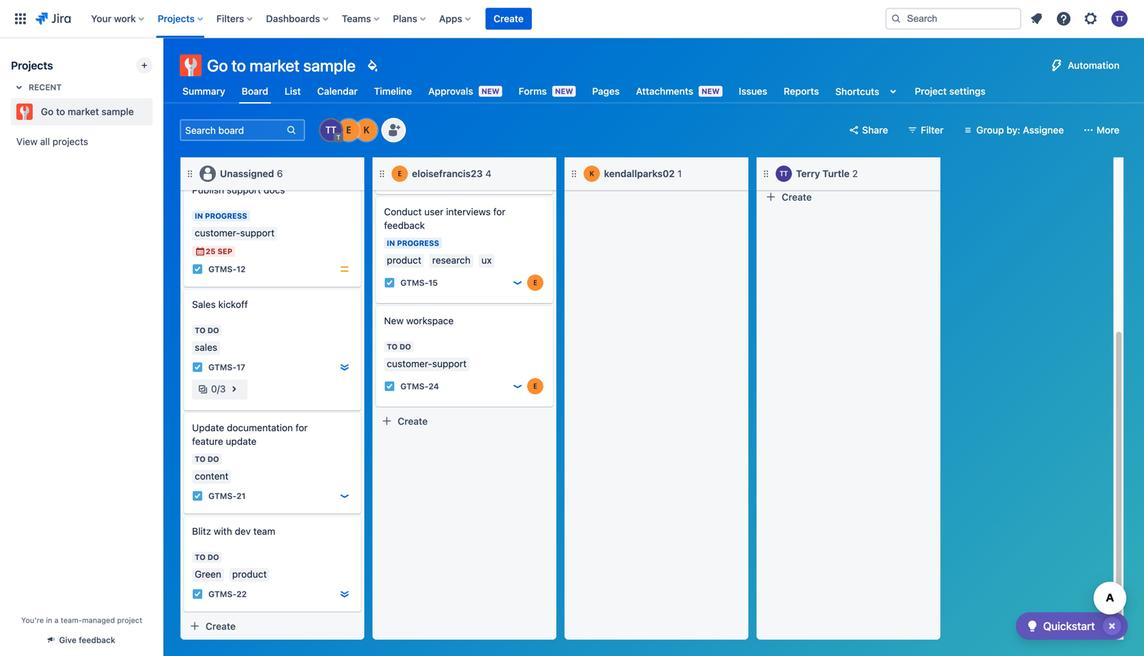 Task type: vqa. For each thing, say whether or not it's contained in the screenshot.
4th The Terry Turtle link from the top
no



Task type: describe. For each thing, give the bounding box(es) containing it.
notifications image
[[1029, 11, 1045, 27]]

task image for gtms-17
[[192, 362, 203, 373]]

0 horizontal spatial eloisefrancis23 image
[[392, 166, 408, 182]]

gtms- for 12
[[208, 264, 237, 274]]

15
[[429, 278, 438, 287]]

to inside go to market sample link
[[56, 106, 65, 117]]

task image for update documentation for feature update
[[192, 491, 203, 501]]

0 vertical spatial go
[[207, 56, 228, 75]]

filters button
[[212, 8, 258, 30]]

new workspace
[[384, 315, 454, 326]]

quickstart button
[[1016, 612, 1128, 640]]

17
[[237, 362, 245, 372]]

3
[[220, 383, 226, 394]]

0
[[211, 383, 217, 394]]

2 eloisefrancis23 image from the top
[[527, 378, 544, 394]]

task image down due date: 25 september 2023 element
[[192, 264, 203, 275]]

project settings
[[915, 86, 986, 97]]

gtms-17
[[208, 362, 245, 372]]

1 horizontal spatial go to market sample
[[207, 56, 356, 75]]

create project image
[[139, 60, 150, 71]]

create button for eloisefrancis23 4
[[376, 410, 553, 432]]

with
[[214, 526, 232, 537]]

in progress for publish
[[195, 212, 247, 220]]

share
[[862, 124, 889, 136]]

go to market sample link
[[11, 98, 147, 125]]

create image for conduct
[[368, 187, 384, 204]]

1 vertical spatial sample
[[102, 106, 134, 117]]

turtle
[[823, 168, 850, 179]]

gtms-15 link
[[401, 277, 438, 289]]

projects inside dropdown button
[[158, 13, 195, 24]]

show subtasks image
[[226, 381, 242, 397]]

gtms-21
[[208, 491, 246, 501]]

conduct
[[384, 206, 422, 217]]

0 vertical spatial to
[[232, 56, 246, 75]]

progress for publish
[[205, 212, 247, 220]]

docs
[[264, 184, 285, 196]]

to for sales kickoff
[[195, 326, 206, 335]]

automation
[[1068, 60, 1120, 71]]

1 vertical spatial eloisefrancis23 image
[[527, 275, 544, 291]]

settings image
[[1083, 11, 1100, 27]]

market inside go to market sample link
[[68, 106, 99, 117]]

add people image
[[386, 122, 402, 138]]

check image
[[1025, 618, 1041, 634]]

gtms-17 link
[[208, 361, 245, 373]]

unassigned 6
[[220, 168, 283, 179]]

task image for gtms-10
[[384, 168, 395, 179]]

25
[[206, 247, 216, 256]]

shortcuts
[[836, 86, 880, 97]]

apps button
[[435, 8, 476, 30]]

dashboards button
[[262, 8, 334, 30]]

plans button
[[389, 8, 431, 30]]

do for update
[[208, 455, 219, 464]]

sales
[[192, 299, 216, 310]]

create for terry turtle 2
[[782, 191, 812, 203]]

Search board text field
[[181, 121, 285, 140]]

go to market sample inside go to market sample link
[[41, 106, 134, 117]]

to for update documentation for feature update
[[195, 455, 206, 464]]

appswitcher icon image
[[12, 11, 29, 27]]

kendallparks02 image
[[584, 166, 600, 182]]

give
[[59, 635, 77, 645]]

quickstart
[[1044, 620, 1096, 633]]

sep for 18 sep
[[409, 149, 424, 158]]

do for blitz
[[208, 553, 219, 562]]

filter
[[921, 124, 944, 136]]

reports
[[784, 86, 819, 97]]

pages
[[592, 86, 620, 97]]

eloisefrancis23 4
[[412, 168, 492, 179]]

teams button
[[338, 8, 385, 30]]

gtms-15
[[401, 278, 438, 287]]

18 sep
[[398, 149, 424, 158]]

managed
[[82, 616, 115, 625]]

due date: 18 september 2023 element
[[387, 148, 424, 159]]

your
[[91, 13, 112, 24]]

/
[[217, 383, 220, 394]]

calendar
[[317, 86, 358, 97]]

group
[[977, 124, 1005, 136]]

task image for new workspace
[[384, 381, 395, 392]]

gtms- for 21
[[208, 491, 237, 501]]

search image
[[891, 13, 902, 24]]

1
[[678, 168, 682, 179]]

unassigned
[[220, 168, 274, 179]]

filter button
[[902, 119, 952, 141]]

task image for gtms-16
[[769, 157, 779, 168]]

to do for update
[[195, 455, 219, 464]]

Search field
[[886, 8, 1022, 30]]

publish support docs
[[192, 184, 285, 196]]

approvals
[[428, 86, 473, 97]]

conduct user interviews for feedback
[[384, 206, 506, 231]]

in for conduct user interviews for feedback
[[387, 239, 395, 248]]

teams
[[342, 13, 371, 24]]

due date: 25 september 2023 element
[[195, 246, 233, 257]]

new for attachments
[[702, 87, 720, 96]]

user
[[424, 206, 444, 217]]

view all projects link
[[11, 129, 153, 154]]

view
[[16, 136, 38, 147]]

gtms- for 24
[[401, 381, 429, 391]]

16
[[813, 157, 822, 167]]

low image for new workspace
[[512, 381, 523, 392]]

update
[[226, 436, 257, 447]]

work
[[114, 13, 136, 24]]

add to starred image
[[149, 104, 165, 120]]

timeline
[[374, 86, 412, 97]]

kendallparks02
[[604, 168, 675, 179]]

12
[[237, 264, 246, 274]]

to do for sales
[[195, 326, 219, 335]]

blitz with dev team
[[192, 526, 275, 537]]

medium image
[[339, 264, 350, 275]]

gtms-10 link
[[401, 168, 438, 180]]

set project background image
[[364, 57, 380, 74]]

6
[[277, 168, 283, 179]]

4
[[486, 168, 492, 179]]

22
[[237, 589, 247, 599]]

shortcuts button
[[833, 79, 904, 104]]

projects
[[52, 136, 88, 147]]

more button
[[1078, 119, 1128, 141]]

give feedback button
[[40, 629, 123, 651]]



Task type: locate. For each thing, give the bounding box(es) containing it.
create button for unassigned 6
[[184, 615, 361, 637]]

gtms- inside gtms-24 link
[[401, 381, 429, 391]]

gtms-10
[[401, 169, 438, 178]]

in
[[195, 212, 203, 220], [387, 239, 395, 248]]

go up summary on the top of page
[[207, 56, 228, 75]]

terry
[[796, 168, 821, 179]]

gtms- up the 3
[[208, 362, 237, 372]]

2 lowest image from the top
[[339, 589, 350, 600]]

0 horizontal spatial in
[[195, 212, 203, 220]]

1 horizontal spatial feedback
[[384, 220, 425, 231]]

give feedback
[[59, 635, 115, 645]]

lowest image for sales kickoff
[[339, 362, 350, 373]]

market
[[250, 56, 300, 75], [68, 106, 99, 117]]

group by: assignee
[[977, 124, 1064, 136]]

1 vertical spatial go to market sample
[[41, 106, 134, 117]]

sep inside due date: 25 september 2023 element
[[218, 247, 233, 256]]

1 horizontal spatial market
[[250, 56, 300, 75]]

create button for terry turtle 2
[[760, 186, 937, 208]]

progress down the conduct
[[397, 239, 439, 248]]

0 horizontal spatial projects
[[11, 59, 53, 72]]

workspace
[[406, 315, 454, 326]]

create for eloisefrancis23 4
[[398, 415, 428, 427]]

tab list containing board
[[172, 79, 997, 104]]

1 horizontal spatial projects
[[158, 13, 195, 24]]

1 horizontal spatial for
[[493, 206, 506, 217]]

0 vertical spatial feedback
[[384, 220, 425, 231]]

create image up the conduct
[[368, 187, 384, 204]]

gtms-24 link
[[401, 380, 439, 392]]

summary
[[183, 86, 225, 97]]

1 vertical spatial in
[[387, 239, 395, 248]]

0 vertical spatial market
[[250, 56, 300, 75]]

in progress down the publish
[[195, 212, 247, 220]]

sidebar navigation image
[[149, 55, 179, 82]]

list link
[[282, 79, 304, 104]]

in for publish support docs
[[195, 212, 203, 220]]

task image left gtms-17 'link'
[[192, 362, 203, 373]]

create down gtms-22 link
[[206, 620, 236, 632]]

gtms- up "with"
[[208, 491, 237, 501]]

to
[[195, 326, 206, 335], [387, 342, 398, 351], [195, 455, 206, 464], [195, 553, 206, 562]]

do down "with"
[[208, 553, 219, 562]]

create button down 24
[[376, 410, 553, 432]]

you're in a team-managed project
[[21, 616, 142, 625]]

sample left add to starred icon
[[102, 106, 134, 117]]

all
[[40, 136, 50, 147]]

update documentation for feature update
[[192, 422, 308, 447]]

terry turtle image left terry
[[776, 166, 792, 182]]

lowest image
[[339, 362, 350, 373], [339, 589, 350, 600]]

create right apps dropdown button
[[494, 13, 524, 24]]

create button
[[486, 8, 532, 30], [760, 186, 937, 208], [376, 410, 553, 432], [184, 615, 361, 637]]

to do for new
[[387, 342, 411, 351]]

jira image
[[35, 11, 71, 27], [35, 11, 71, 27]]

0 vertical spatial low image
[[512, 277, 523, 288]]

to down feature
[[195, 455, 206, 464]]

terry turtle 2
[[796, 168, 858, 179]]

1 horizontal spatial progress
[[397, 239, 439, 248]]

gtms-12
[[208, 264, 246, 274]]

create button down 2
[[760, 186, 937, 208]]

0 horizontal spatial for
[[296, 422, 308, 433]]

1 horizontal spatial sample
[[303, 56, 356, 75]]

automation image
[[1049, 57, 1066, 74]]

show subtasks image
[[226, 143, 242, 159]]

1 vertical spatial go
[[41, 106, 54, 117]]

1 lowest image from the top
[[339, 362, 350, 373]]

create inside primary element
[[494, 13, 524, 24]]

0 vertical spatial eloisefrancis23 image
[[527, 166, 544, 182]]

2 low image from the top
[[512, 381, 523, 392]]

share button
[[843, 119, 897, 141]]

dismiss quickstart image
[[1102, 615, 1123, 637]]

0 / 3
[[211, 383, 226, 394]]

gtms- inside gtms-10 link
[[401, 169, 429, 178]]

for inside update documentation for feature update
[[296, 422, 308, 433]]

1 vertical spatial progress
[[397, 239, 439, 248]]

for right documentation
[[296, 422, 308, 433]]

create button right apps dropdown button
[[486, 8, 532, 30]]

create image
[[368, 187, 384, 204], [176, 280, 192, 296], [368, 296, 384, 313], [176, 403, 192, 420]]

gtms- inside "link"
[[208, 264, 237, 274]]

gtms- for 22
[[208, 589, 237, 599]]

sep inside due date: 18 september 2023 element
[[409, 149, 424, 158]]

0 horizontal spatial feedback
[[79, 635, 115, 645]]

gtms- up new workspace
[[401, 278, 429, 287]]

to for new workspace
[[387, 342, 398, 351]]

for inside the "conduct user interviews for feedback"
[[493, 206, 506, 217]]

help image
[[1056, 11, 1072, 27]]

to do down new workspace
[[387, 342, 411, 351]]

pages link
[[590, 79, 623, 104]]

apps
[[439, 13, 463, 24]]

progress
[[205, 212, 247, 220], [397, 239, 439, 248]]

create image for update
[[176, 403, 192, 420]]

0 horizontal spatial low image
[[339, 491, 350, 501]]

feedback inside the "conduct user interviews for feedback"
[[384, 220, 425, 231]]

1 horizontal spatial in
[[387, 239, 395, 248]]

sep
[[409, 149, 424, 158], [218, 247, 233, 256]]

dashboards
[[266, 13, 320, 24]]

go to market sample
[[207, 56, 356, 75], [41, 106, 134, 117]]

low image for conduct user interviews for feedback
[[512, 277, 523, 288]]

0 vertical spatial lowest image
[[339, 362, 350, 373]]

team-
[[61, 616, 82, 625]]

automation button
[[1044, 55, 1128, 76]]

blitz
[[192, 526, 211, 537]]

gtms-16
[[785, 157, 822, 167]]

0 vertical spatial sep
[[409, 149, 424, 158]]

0 horizontal spatial go to market sample
[[41, 106, 134, 117]]

in progress for conduct
[[387, 239, 439, 248]]

market up list
[[250, 56, 300, 75]]

task image left gtms-16 link on the right of page
[[769, 157, 779, 168]]

task image
[[192, 264, 203, 275], [384, 277, 395, 288], [384, 381, 395, 392], [192, 491, 203, 501]]

1 horizontal spatial to
[[232, 56, 246, 75]]

25 sep
[[206, 247, 233, 256]]

reports link
[[781, 79, 822, 104]]

gtms- down new workspace
[[401, 381, 429, 391]]

to down sales
[[195, 326, 206, 335]]

21
[[237, 491, 246, 501]]

collapse recent projects image
[[11, 79, 27, 95]]

0 vertical spatial in
[[195, 212, 203, 220]]

gtms- inside gtms-15 link
[[401, 278, 429, 287]]

to do for blitz
[[195, 553, 219, 562]]

eloisefrancis23 image
[[527, 166, 544, 182], [527, 378, 544, 394]]

create for unassigned 6
[[206, 620, 236, 632]]

1 eloisefrancis23 image from the top
[[527, 166, 544, 182]]

1 horizontal spatial in progress
[[387, 239, 439, 248]]

gtms- inside gtms-22 link
[[208, 589, 237, 599]]

1 horizontal spatial go
[[207, 56, 228, 75]]

new for approvals
[[482, 87, 500, 96]]

0 horizontal spatial sep
[[218, 247, 233, 256]]

gtms- inside gtms-21 link
[[208, 491, 237, 501]]

create
[[494, 13, 524, 24], [782, 191, 812, 203], [398, 415, 428, 427], [206, 620, 236, 632]]

to do down sales
[[195, 326, 219, 335]]

task image up create image
[[192, 491, 203, 501]]

new right approvals
[[482, 87, 500, 96]]

attachments
[[636, 86, 694, 97]]

1 vertical spatial market
[[68, 106, 99, 117]]

1 low image from the top
[[512, 277, 523, 288]]

new
[[482, 87, 500, 96], [555, 87, 573, 96], [702, 87, 720, 96], [384, 315, 404, 326]]

create image up the update
[[176, 403, 192, 420]]

gtms- down '18 sep'
[[401, 169, 429, 178]]

1 vertical spatial for
[[296, 422, 308, 433]]

sep right 18 at the top
[[409, 149, 424, 158]]

kickoff
[[218, 299, 248, 310]]

do down new workspace
[[400, 342, 411, 351]]

create down terry
[[782, 191, 812, 203]]

1 vertical spatial low image
[[339, 491, 350, 501]]

1 horizontal spatial eloisefrancis23 image
[[527, 275, 544, 291]]

sep for 25 sep
[[218, 247, 233, 256]]

gtms- inside gtms-17 'link'
[[208, 362, 237, 372]]

due date: 18 september 2023 image
[[387, 148, 398, 159], [387, 148, 398, 159]]

task image for gtms-22
[[192, 589, 203, 600]]

in progress down the conduct
[[387, 239, 439, 248]]

terry turtle image down 'filter' button
[[912, 154, 928, 170]]

create button down 22
[[184, 615, 361, 637]]

recent
[[29, 82, 62, 92]]

0 vertical spatial go to market sample
[[207, 56, 356, 75]]

task image down due date: 18 september 2023 element
[[384, 168, 395, 179]]

create button inside primary element
[[486, 8, 532, 30]]

due date: 25 september 2023 image
[[195, 246, 206, 257], [195, 246, 206, 257]]

0 vertical spatial for
[[493, 206, 506, 217]]

task image left gtms-15 link
[[384, 277, 395, 288]]

gtms-24
[[401, 381, 439, 391]]

1 vertical spatial lowest image
[[339, 589, 350, 600]]

new left issues link
[[702, 87, 720, 96]]

1 vertical spatial feedback
[[79, 635, 115, 645]]

create image for sales
[[176, 280, 192, 296]]

projects
[[158, 13, 195, 24], [11, 59, 53, 72]]

0 vertical spatial low image
[[897, 157, 907, 168]]

terry turtle image
[[912, 154, 928, 170], [776, 166, 792, 182]]

update
[[192, 422, 224, 433]]

create down gtms-24 link
[[398, 415, 428, 427]]

publish
[[192, 184, 224, 196]]

to
[[232, 56, 246, 75], [56, 106, 65, 117]]

team
[[253, 526, 275, 537]]

to do down feature
[[195, 455, 219, 464]]

do down sales kickoff at the top left of page
[[208, 326, 219, 335]]

create image
[[176, 507, 192, 523]]

task image
[[769, 157, 779, 168], [384, 168, 395, 179], [192, 362, 203, 373], [192, 589, 203, 600]]

0 horizontal spatial in progress
[[195, 212, 247, 220]]

do for sales
[[208, 326, 219, 335]]

to down "recent"
[[56, 106, 65, 117]]

in progress
[[195, 212, 247, 220], [387, 239, 439, 248]]

24
[[429, 381, 439, 391]]

1 horizontal spatial sep
[[409, 149, 424, 158]]

sample up calendar
[[303, 56, 356, 75]]

0 horizontal spatial sample
[[102, 106, 134, 117]]

new right forms
[[555, 87, 573, 96]]

0 vertical spatial eloisefrancis23 image
[[392, 166, 408, 182]]

go inside go to market sample link
[[41, 106, 54, 117]]

low image
[[512, 277, 523, 288], [512, 381, 523, 392]]

1 horizontal spatial low image
[[897, 157, 907, 168]]

1 vertical spatial in progress
[[387, 239, 439, 248]]

0 horizontal spatial to
[[56, 106, 65, 117]]

gtms- down 25 sep
[[208, 264, 237, 274]]

to do down blitz
[[195, 553, 219, 562]]

progress down publish support docs
[[205, 212, 247, 220]]

to down blitz
[[195, 553, 206, 562]]

in
[[46, 616, 52, 625]]

projects up "collapse recent projects" icon
[[11, 59, 53, 72]]

gtms-16 link
[[785, 156, 822, 168]]

for right interviews
[[493, 206, 506, 217]]

low image
[[897, 157, 907, 168], [339, 491, 350, 501]]

in down the publish
[[195, 212, 203, 220]]

1 vertical spatial projects
[[11, 59, 53, 72]]

projects up sidebar navigation image
[[158, 13, 195, 24]]

lowest image for blitz with dev team
[[339, 589, 350, 600]]

0 horizontal spatial progress
[[205, 212, 247, 220]]

task image left gtms-24 link
[[384, 381, 395, 392]]

issues link
[[736, 79, 770, 104]]

task image for conduct user interviews for feedback
[[384, 277, 395, 288]]

gtms- for 15
[[401, 278, 429, 287]]

go down "recent"
[[41, 106, 54, 117]]

issues
[[739, 86, 768, 97]]

project
[[117, 616, 142, 625]]

18
[[398, 149, 407, 158]]

a
[[54, 616, 59, 625]]

1 vertical spatial low image
[[512, 381, 523, 392]]

to do
[[195, 326, 219, 335], [387, 342, 411, 351], [195, 455, 219, 464], [195, 553, 219, 562]]

tab list
[[172, 79, 997, 104]]

new left workspace
[[384, 315, 404, 326]]

0 vertical spatial progress
[[205, 212, 247, 220]]

go to market sample up view all projects link at the top left of page
[[41, 106, 134, 117]]

gtms- for 10
[[401, 169, 429, 178]]

0 vertical spatial projects
[[158, 13, 195, 24]]

create image up new workspace
[[368, 296, 384, 313]]

you're
[[21, 616, 44, 625]]

banner
[[0, 0, 1145, 38]]

feedback down the conduct
[[384, 220, 425, 231]]

sales kickoff
[[192, 299, 248, 310]]

task image left gtms-22 link
[[192, 589, 203, 600]]

settings
[[950, 86, 986, 97]]

banner containing your work
[[0, 0, 1145, 38]]

new for forms
[[555, 87, 573, 96]]

gtms- for 17
[[208, 362, 237, 372]]

1 vertical spatial eloisefrancis23 image
[[527, 378, 544, 394]]

create image up sales
[[176, 280, 192, 296]]

sep right the "25"
[[218, 247, 233, 256]]

to for blitz with dev team
[[195, 553, 206, 562]]

calendar link
[[315, 79, 361, 104]]

feedback down managed
[[79, 635, 115, 645]]

gtms- down "with"
[[208, 589, 237, 599]]

0 vertical spatial in progress
[[195, 212, 247, 220]]

timeline link
[[371, 79, 415, 104]]

market up view all projects link at the top left of page
[[68, 106, 99, 117]]

view all projects
[[16, 136, 88, 147]]

0 horizontal spatial go
[[41, 106, 54, 117]]

your profile and settings image
[[1112, 11, 1128, 27]]

go to market sample up list
[[207, 56, 356, 75]]

eloisefrancis23 image
[[392, 166, 408, 182], [527, 275, 544, 291]]

create image for new
[[368, 296, 384, 313]]

progress for conduct
[[397, 239, 439, 248]]

kendallparks02 1
[[604, 168, 682, 179]]

gtms- up terry
[[785, 157, 813, 167]]

0 vertical spatial sample
[[303, 56, 356, 75]]

your work
[[91, 13, 136, 24]]

primary element
[[8, 0, 875, 38]]

documentation
[[227, 422, 293, 433]]

feedback inside button
[[79, 635, 115, 645]]

in down the conduct
[[387, 239, 395, 248]]

0 horizontal spatial market
[[68, 106, 99, 117]]

by:
[[1007, 124, 1021, 136]]

1 vertical spatial sep
[[218, 247, 233, 256]]

eloisefrancis23
[[412, 168, 483, 179]]

to up board
[[232, 56, 246, 75]]

to down new workspace
[[387, 342, 398, 351]]

more
[[1097, 124, 1120, 136]]

gtms- inside gtms-16 link
[[785, 157, 813, 167]]

1 horizontal spatial terry turtle image
[[912, 154, 928, 170]]

gtms-
[[785, 157, 813, 167], [401, 169, 429, 178], [208, 264, 237, 274], [401, 278, 429, 287], [208, 362, 237, 372], [401, 381, 429, 391], [208, 491, 237, 501], [208, 589, 237, 599]]

dev
[[235, 526, 251, 537]]

gtms-12 link
[[208, 263, 246, 275]]

0 horizontal spatial terry turtle image
[[776, 166, 792, 182]]

gtms- for 16
[[785, 157, 813, 167]]

do down feature
[[208, 455, 219, 464]]

do for new
[[400, 342, 411, 351]]

1 vertical spatial to
[[56, 106, 65, 117]]



